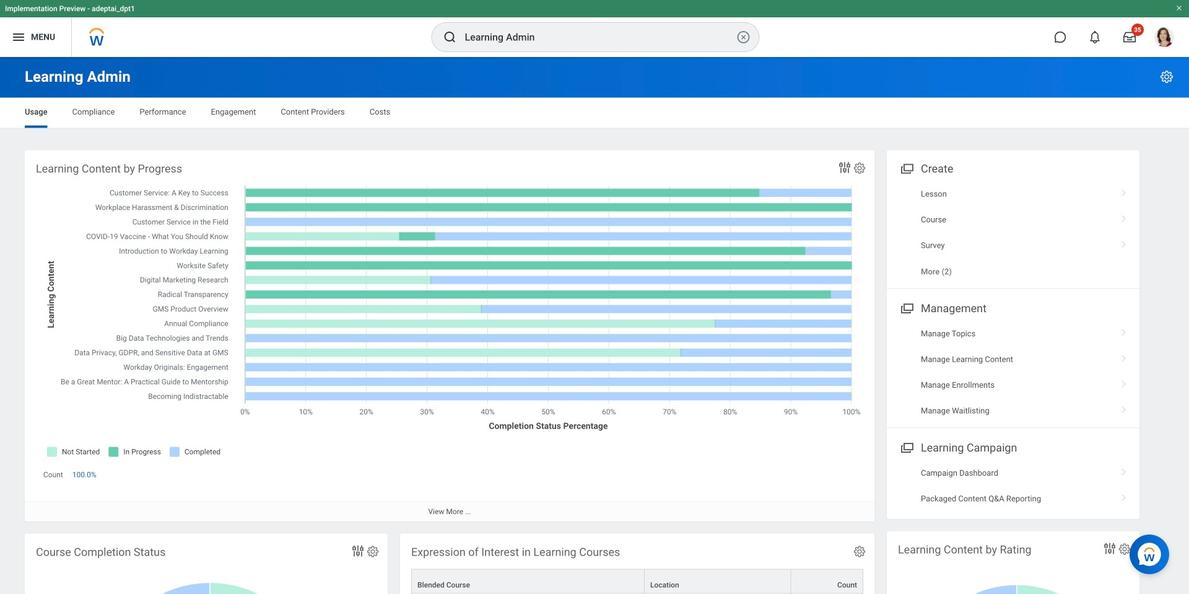 Task type: locate. For each thing, give the bounding box(es) containing it.
menu group image for 1st list from the top
[[899, 160, 915, 176]]

configure this page image
[[1160, 69, 1175, 84]]

search image
[[443, 30, 458, 45]]

configure and view chart data image inside learning content by progress element
[[838, 160, 853, 175]]

course completion status element
[[25, 534, 388, 594]]

chevron right image for 1st list from the top
[[1117, 236, 1133, 249]]

x circle image
[[737, 30, 751, 45]]

configure and view chart data image left configure course completion status icon
[[351, 544, 366, 559]]

2 vertical spatial menu group image
[[899, 439, 915, 455]]

Search Workday  search field
[[465, 24, 734, 51]]

1 vertical spatial list
[[888, 321, 1140, 424]]

banner
[[0, 0, 1190, 57]]

tab list
[[12, 98, 1178, 128]]

expression of interest in learning courses element
[[400, 534, 875, 594]]

configure and view chart data image
[[838, 160, 853, 175], [351, 544, 366, 559]]

1 vertical spatial configure and view chart data image
[[351, 544, 366, 559]]

0 vertical spatial configure and view chart data image
[[838, 160, 853, 175]]

menu group image for first list from the bottom of the page
[[899, 439, 915, 455]]

2 list from the top
[[888, 321, 1140, 424]]

learning content by progress element
[[25, 150, 875, 522]]

0 vertical spatial chevron right image
[[1117, 236, 1133, 249]]

0 vertical spatial menu group image
[[899, 160, 915, 176]]

1 menu group image from the top
[[899, 160, 915, 176]]

list
[[888, 181, 1140, 285], [888, 321, 1140, 424], [888, 461, 1140, 512]]

learning content by rating element
[[888, 531, 1140, 594]]

2 vertical spatial list
[[888, 461, 1140, 512]]

1 horizontal spatial configure and view chart data image
[[838, 160, 853, 175]]

configure course completion status image
[[366, 545, 380, 559]]

profile logan mcneil image
[[1155, 27, 1175, 50]]

3 chevron right image from the top
[[1117, 351, 1133, 363]]

3 menu group image from the top
[[899, 439, 915, 455]]

1 vertical spatial menu group image
[[899, 299, 915, 316]]

configure and view chart data image
[[1103, 541, 1118, 556]]

chevron right image
[[1117, 185, 1133, 197], [1117, 211, 1133, 223], [1117, 351, 1133, 363], [1117, 402, 1133, 414], [1117, 464, 1133, 477], [1117, 490, 1133, 502]]

configure and view chart data image left the configure learning content by progress image
[[838, 160, 853, 175]]

menu group image
[[899, 160, 915, 176], [899, 299, 915, 316], [899, 439, 915, 455]]

2 vertical spatial chevron right image
[[1117, 376, 1133, 389]]

6 chevron right image from the top
[[1117, 490, 1133, 502]]

1 vertical spatial chevron right image
[[1117, 325, 1133, 337]]

1 chevron right image from the top
[[1117, 236, 1133, 249]]

configure and view chart data image for the configure learning content by progress image
[[838, 160, 853, 175]]

1 chevron right image from the top
[[1117, 185, 1133, 197]]

close environment banner image
[[1176, 4, 1184, 12]]

2 menu group image from the top
[[899, 299, 915, 316]]

configure learning content by rating image
[[1119, 543, 1132, 556]]

row
[[412, 569, 864, 594]]

justify image
[[11, 30, 26, 45]]

0 vertical spatial list
[[888, 181, 1140, 285]]

chevron right image
[[1117, 236, 1133, 249], [1117, 325, 1133, 337], [1117, 376, 1133, 389]]

0 horizontal spatial configure and view chart data image
[[351, 544, 366, 559]]

main content
[[0, 57, 1190, 594]]

chevron right image for second list from the top of the page
[[1117, 376, 1133, 389]]

3 chevron right image from the top
[[1117, 376, 1133, 389]]

1 list from the top
[[888, 181, 1140, 285]]



Task type: vqa. For each thing, say whether or not it's contained in the screenshot.
inbox large 'image'
yes



Task type: describe. For each thing, give the bounding box(es) containing it.
4 chevron right image from the top
[[1117, 402, 1133, 414]]

2 chevron right image from the top
[[1117, 325, 1133, 337]]

5 chevron right image from the top
[[1117, 464, 1133, 477]]

configure expression of interest in learning courses image
[[853, 545, 867, 559]]

row inside expression of interest in learning courses element
[[412, 569, 864, 594]]

configure and view chart data image for configure course completion status icon
[[351, 544, 366, 559]]

menu group image for second list from the top of the page
[[899, 299, 915, 316]]

configure learning content by progress image
[[853, 161, 867, 175]]

notifications large image
[[1090, 31, 1102, 43]]

inbox large image
[[1124, 31, 1137, 43]]

3 list from the top
[[888, 461, 1140, 512]]

2 chevron right image from the top
[[1117, 211, 1133, 223]]



